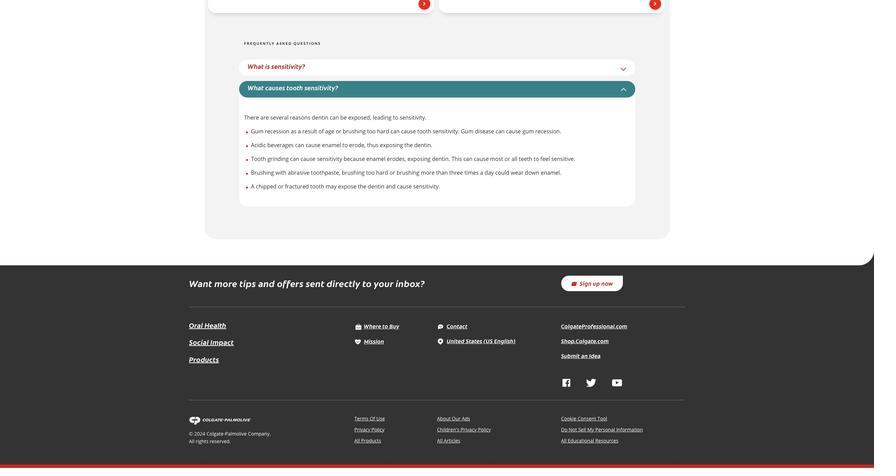 Task type: vqa. For each thing, say whether or not it's contained in the screenshot.


Task type: describe. For each thing, give the bounding box(es) containing it.
children's
[[437, 427, 460, 433]]

2 vertical spatial tooth
[[311, 183, 324, 190]]

terms of use
[[355, 416, 385, 422]]

0 vertical spatial sensitivity.
[[400, 114, 427, 121]]

to right leading
[[393, 114, 399, 121]]

states
[[466, 337, 483, 345]]

children's privacy policy link
[[437, 427, 491, 433]]

or right age
[[336, 127, 342, 135]]

erode,
[[349, 141, 366, 149]]

1 vertical spatial sensitivity?
[[305, 83, 339, 92]]

sign up now
[[580, 280, 614, 287]]

three
[[450, 169, 463, 176]]

is
[[265, 62, 270, 71]]

information
[[617, 427, 644, 433]]

to left feel
[[534, 155, 540, 163]]

all articles
[[437, 438, 461, 444]]

submit an idea
[[562, 352, 601, 360]]

now
[[602, 280, 614, 287]]

tooth
[[251, 155, 266, 163]]

most
[[491, 155, 504, 163]]

0 vertical spatial tooth
[[287, 83, 303, 92]]

my
[[588, 427, 595, 433]]

0 horizontal spatial the
[[358, 183, 367, 190]]

causes
[[265, 83, 285, 92]]

abrasive
[[288, 169, 310, 176]]

1 vertical spatial dentin.
[[432, 155, 450, 163]]

1 horizontal spatial more
[[421, 169, 435, 176]]

0 vertical spatial enamel
[[322, 141, 341, 149]]

palmolive
[[225, 431, 247, 437]]

1 horizontal spatial a
[[481, 169, 484, 176]]

because
[[344, 155, 365, 163]]

grinding
[[268, 155, 289, 163]]

a
[[251, 183, 255, 190]]

sell
[[579, 427, 587, 433]]

1 vertical spatial dentin
[[368, 183, 385, 190]]

erodes,
[[387, 155, 406, 163]]

of
[[370, 416, 375, 422]]

could
[[496, 169, 510, 176]]

0 vertical spatial sensitivity?
[[272, 62, 305, 71]]

tooth grinding can cause sensitivity because enamel erodes, exposing dentin. this can cause most or all teeth to feel sensitive.
[[251, 155, 576, 163]]

idea
[[590, 352, 601, 360]]

twitter image
[[587, 379, 597, 387]]

2 gum from the left
[[461, 127, 474, 135]]

what causes tooth sensitivity?
[[248, 83, 339, 92]]

shop.colgate.com
[[562, 337, 609, 345]]

chipped
[[256, 183, 277, 190]]

tool
[[598, 416, 608, 422]]

be
[[341, 114, 347, 121]]

consent
[[578, 416, 597, 422]]

brushing for hard
[[397, 169, 420, 176]]

to left your
[[363, 277, 372, 290]]

©
[[189, 431, 193, 437]]

what for what causes tooth sensitivity?
[[248, 83, 264, 92]]

1 horizontal spatial the
[[405, 141, 413, 149]]

can right disease
[[496, 127, 505, 135]]

colgateprofessional.com link
[[562, 322, 628, 330]]

brushing
[[251, 169, 274, 176]]

social impact link
[[189, 337, 234, 348]]

brushing for age
[[343, 127, 366, 135]]

1 vertical spatial more
[[215, 277, 238, 290]]

toothpaste,
[[311, 169, 341, 176]]

submit
[[562, 352, 580, 360]]

all inside © 2024 colgate-palmolive company. all rights reserved.
[[189, 438, 195, 445]]

frequently asked questions
[[244, 42, 321, 46]]

submit an idea link
[[562, 352, 601, 360]]

rounded corner image
[[860, 250, 875, 265]]

1 vertical spatial tooth
[[418, 127, 432, 135]]

recession.
[[536, 127, 562, 135]]

acidic beverages can cause enamel to erode, thus exposing the dentin.
[[251, 141, 433, 149]]

products link
[[189, 354, 219, 365]]

cause up the tooth grinding can cause sensitivity because enamel erodes, exposing dentin. this can cause most or all teeth to feel sensitive.
[[401, 127, 416, 135]]

up
[[594, 280, 601, 287]]

an
[[582, 352, 588, 360]]

all for all articles
[[437, 438, 443, 444]]

sensitivity
[[317, 155, 342, 163]]

sent
[[306, 277, 325, 290]]

cause down result
[[306, 141, 321, 149]]

about
[[437, 416, 451, 422]]

sensitive.
[[552, 155, 576, 163]]

directly
[[327, 277, 361, 290]]

with
[[276, 169, 287, 176]]

1 vertical spatial hard
[[376, 169, 388, 176]]

terms
[[355, 416, 369, 422]]

2 vertical spatial sensitivity.
[[414, 183, 440, 190]]

wear
[[511, 169, 524, 176]]

reserved.
[[210, 438, 231, 445]]

than
[[436, 169, 448, 176]]

2024
[[194, 431, 205, 437]]

about our ads link
[[437, 416, 471, 422]]

0 vertical spatial too
[[367, 127, 376, 135]]

all educational resources link
[[562, 438, 619, 444]]

several
[[270, 114, 289, 121]]

privacy policy link
[[355, 427, 385, 433]]

a chipped or fractured tooth may expose the dentin and cause sensitivity.
[[251, 183, 440, 190]]

2 privacy from the left
[[461, 427, 477, 433]]

as
[[291, 127, 297, 135]]

fractured
[[285, 183, 309, 190]]

cookie consent tool
[[562, 416, 608, 422]]

personal
[[596, 427, 616, 433]]

times
[[465, 169, 479, 176]]

what is sensitivity? button
[[248, 62, 305, 71]]



Task type: locate. For each thing, give the bounding box(es) containing it.
exposing for erodes,
[[408, 155, 431, 163]]

1 privacy from the left
[[355, 427, 371, 433]]

0 vertical spatial hard
[[377, 127, 390, 135]]

company.
[[248, 431, 271, 437]]

gum recession as a result of age or brushing too hard can cause tooth sensitivity. gum disease can cause gum recession.
[[251, 127, 562, 135]]

cause left most
[[474, 155, 489, 163]]

brushing up erode,
[[343, 127, 366, 135]]

or left all
[[505, 155, 511, 163]]

oral
[[189, 321, 203, 330]]

the right expose
[[358, 183, 367, 190]]

english)
[[495, 337, 516, 345]]

frequently
[[244, 42, 275, 46]]

not
[[569, 427, 577, 433]]

cause up abrasive
[[301, 155, 316, 163]]

a right as
[[298, 127, 301, 135]]

all
[[355, 438, 360, 444], [437, 438, 443, 444], [562, 438, 567, 444], [189, 438, 195, 445]]

0 horizontal spatial and
[[258, 277, 275, 290]]

use
[[377, 416, 385, 422]]

buy
[[390, 323, 400, 330]]

0 horizontal spatial privacy
[[355, 427, 371, 433]]

sensitivity? right is
[[272, 62, 305, 71]]

are
[[261, 114, 269, 121]]

0 horizontal spatial more
[[215, 277, 238, 290]]

tooth up the tooth grinding can cause sensitivity because enamel erodes, exposing dentin. this can cause most or all teeth to feel sensitive.
[[418, 127, 432, 135]]

0 horizontal spatial policy
[[372, 427, 385, 433]]

exposing for thus
[[380, 141, 403, 149]]

all left articles
[[437, 438, 443, 444]]

all educational resources
[[562, 438, 619, 444]]

1 vertical spatial products
[[361, 438, 381, 444]]

want
[[189, 277, 212, 290]]

gum left disease
[[461, 127, 474, 135]]

our
[[452, 416, 461, 422]]

and down brushing with abrasive toothpaste, brushing too hard or brushing more than three times a day could wear down enamel.
[[386, 183, 396, 190]]

leading
[[373, 114, 392, 121]]

what left causes on the top of the page
[[248, 83, 264, 92]]

0 horizontal spatial exposing
[[380, 141, 403, 149]]

1 horizontal spatial enamel
[[367, 155, 386, 163]]

down
[[525, 169, 540, 176]]

the
[[405, 141, 413, 149], [358, 183, 367, 190]]

1 horizontal spatial and
[[386, 183, 396, 190]]

0 vertical spatial the
[[405, 141, 413, 149]]

day
[[485, 169, 494, 176]]

1 policy from the left
[[372, 427, 385, 433]]

or
[[336, 127, 342, 135], [505, 155, 511, 163], [390, 169, 395, 176], [278, 183, 284, 190]]

products
[[189, 355, 219, 364], [361, 438, 381, 444]]

can up abrasive
[[290, 155, 299, 163]]

all
[[512, 155, 518, 163]]

all down privacy policy at the bottom of the page
[[355, 438, 360, 444]]

dentin up of
[[312, 114, 329, 121]]

1 vertical spatial what
[[248, 83, 264, 92]]

0 horizontal spatial dentin
[[312, 114, 329, 121]]

to left erode,
[[343, 141, 348, 149]]

want more tips and offers sent directly to your inbox?
[[189, 277, 425, 290]]

can down as
[[295, 141, 304, 149]]

to
[[393, 114, 399, 121], [343, 141, 348, 149], [534, 155, 540, 163], [363, 277, 372, 290], [383, 323, 388, 330]]

1 horizontal spatial gum
[[461, 127, 474, 135]]

cause down brushing with abrasive toothpaste, brushing too hard or brushing more than three times a day could wear down enamel.
[[397, 183, 412, 190]]

tooth right causes on the top of the page
[[287, 83, 303, 92]]

questions
[[294, 42, 321, 46]]

articles
[[444, 438, 461, 444]]

more left tips on the bottom left of the page
[[215, 277, 238, 290]]

this
[[452, 155, 462, 163]]

1 horizontal spatial exposing
[[408, 155, 431, 163]]

can right this
[[464, 155, 473, 163]]

1 vertical spatial a
[[481, 169, 484, 176]]

gum up "acidic"
[[251, 127, 264, 135]]

too up thus
[[367, 127, 376, 135]]

acidic
[[251, 141, 266, 149]]

sensitivity.
[[400, 114, 427, 121], [433, 127, 460, 135], [414, 183, 440, 190]]

sign
[[580, 280, 592, 287]]

products down privacy policy at the bottom of the page
[[361, 438, 381, 444]]

privacy down ads
[[461, 427, 477, 433]]

0 horizontal spatial enamel
[[322, 141, 341, 149]]

about our ads
[[437, 416, 471, 422]]

all for all products
[[355, 438, 360, 444]]

shop.colgate.com link
[[562, 337, 609, 345]]

1 horizontal spatial tooth
[[311, 183, 324, 190]]

what is sensitivity?
[[248, 62, 305, 71]]

0 horizontal spatial gum
[[251, 127, 264, 135]]

sensitivity. up this
[[433, 127, 460, 135]]

age
[[325, 127, 335, 135]]

your
[[374, 277, 394, 290]]

or down erodes,
[[390, 169, 395, 176]]

a left day at the top right
[[481, 169, 484, 176]]

1 horizontal spatial privacy
[[461, 427, 477, 433]]

0 vertical spatial exposing
[[380, 141, 403, 149]]

teeth
[[519, 155, 533, 163]]

mission
[[364, 337, 384, 345]]

0 horizontal spatial tooth
[[287, 83, 303, 92]]

1 vertical spatial enamel
[[367, 155, 386, 163]]

impact
[[211, 338, 234, 347]]

enamel down thus
[[367, 155, 386, 163]]

terms of use link
[[355, 416, 385, 422]]

0 vertical spatial dentin
[[312, 114, 329, 121]]

colgateprofessional.com
[[562, 322, 628, 330]]

ads
[[462, 416, 471, 422]]

a
[[298, 127, 301, 135], [481, 169, 484, 176]]

privacy down terms
[[355, 427, 371, 433]]

there are several reasons dentin can be exposed, leading to sensitivity.
[[244, 114, 427, 121]]

enamel
[[322, 141, 341, 149], [367, 155, 386, 163]]

brushing down the tooth grinding can cause sensitivity because enamel erodes, exposing dentin. this can cause most or all teeth to feel sensitive.
[[397, 169, 420, 176]]

1 gum from the left
[[251, 127, 264, 135]]

2 what from the top
[[248, 83, 264, 92]]

all products link
[[355, 438, 381, 444]]

1 vertical spatial and
[[258, 277, 275, 290]]

hard down erodes,
[[376, 169, 388, 176]]

sign up now link
[[562, 276, 623, 291]]

and right tips on the bottom left of the page
[[258, 277, 275, 290]]

1 horizontal spatial products
[[361, 438, 381, 444]]

tips
[[240, 277, 256, 290]]

to left buy at the left bottom of the page
[[383, 323, 388, 330]]

too down thus
[[366, 169, 375, 176]]

all for all educational resources
[[562, 438, 567, 444]]

cause
[[401, 127, 416, 135], [507, 127, 521, 135], [306, 141, 321, 149], [301, 155, 316, 163], [474, 155, 489, 163], [397, 183, 412, 190]]

dentin. up the tooth grinding can cause sensitivity because enamel erodes, exposing dentin. this can cause most or all teeth to feel sensitive.
[[415, 141, 433, 149]]

where to buy
[[364, 323, 400, 330]]

can
[[330, 114, 339, 121], [391, 127, 400, 135], [496, 127, 505, 135], [295, 141, 304, 149], [290, 155, 299, 163], [464, 155, 473, 163]]

0 vertical spatial and
[[386, 183, 396, 190]]

can down leading
[[391, 127, 400, 135]]

hard down leading
[[377, 127, 390, 135]]

more left than
[[421, 169, 435, 176]]

inbox?
[[396, 277, 425, 290]]

expose
[[338, 183, 357, 190]]

exposed,
[[348, 114, 372, 121]]

do not sell my personal information
[[562, 427, 644, 433]]

may
[[326, 183, 337, 190]]

privacy policy
[[355, 427, 385, 433]]

1 vertical spatial the
[[358, 183, 367, 190]]

gum
[[523, 127, 534, 135]]

brushing with abrasive toothpaste, brushing too hard or brushing more than three times a day could wear down enamel.
[[251, 169, 562, 176]]

1 horizontal spatial policy
[[478, 427, 491, 433]]

all down the do
[[562, 438, 567, 444]]

(us
[[484, 337, 493, 345]]

0 vertical spatial more
[[421, 169, 435, 176]]

what for what is sensitivity?
[[248, 62, 264, 71]]

2 policy from the left
[[478, 427, 491, 433]]

where
[[364, 323, 381, 330]]

where to buy link
[[355, 323, 400, 330]]

0 vertical spatial products
[[189, 355, 219, 364]]

exposing up brushing with abrasive toothpaste, brushing too hard or brushing more than three times a day could wear down enamel.
[[408, 155, 431, 163]]

youtube image
[[612, 379, 623, 387]]

0 vertical spatial what
[[248, 62, 264, 71]]

children's privacy policy
[[437, 427, 491, 433]]

0 vertical spatial a
[[298, 127, 301, 135]]

social
[[189, 338, 209, 347]]

cause left gum
[[507, 127, 521, 135]]

1 vertical spatial sensitivity.
[[433, 127, 460, 135]]

0 horizontal spatial products
[[189, 355, 219, 364]]

oral health link
[[189, 321, 226, 330]]

do
[[562, 427, 568, 433]]

1 what from the top
[[248, 62, 264, 71]]

what left is
[[248, 62, 264, 71]]

sensitivity? up the "there are several reasons dentin can be exposed, leading to sensitivity."
[[305, 83, 339, 92]]

beverages
[[268, 141, 294, 149]]

facebook image
[[563, 379, 571, 387]]

0 vertical spatial dentin.
[[415, 141, 433, 149]]

or down "with"
[[278, 183, 284, 190]]

sensitivity. down than
[[414, 183, 440, 190]]

tooth left may
[[311, 183, 324, 190]]

© 2024 colgate-palmolive company. all rights reserved.
[[189, 431, 271, 445]]

oral health
[[189, 321, 226, 330]]

health
[[205, 321, 226, 330]]

mission link
[[355, 337, 384, 345]]

colgate-
[[207, 431, 225, 437]]

reasons
[[290, 114, 311, 121]]

can left the be
[[330, 114, 339, 121]]

dentin right expose
[[368, 183, 385, 190]]

rights
[[196, 438, 209, 445]]

resources
[[596, 438, 619, 444]]

1 vertical spatial too
[[366, 169, 375, 176]]

dentin. up than
[[432, 155, 450, 163]]

1 vertical spatial exposing
[[408, 155, 431, 163]]

enamel down age
[[322, 141, 341, 149]]

2 horizontal spatial tooth
[[418, 127, 432, 135]]

all down ©
[[189, 438, 195, 445]]

1 horizontal spatial dentin
[[368, 183, 385, 190]]

and
[[386, 183, 396, 190], [258, 277, 275, 290]]

exposing up erodes,
[[380, 141, 403, 149]]

what
[[248, 62, 264, 71], [248, 83, 264, 92]]

brushing down 'because'
[[342, 169, 365, 176]]

products down social
[[189, 355, 219, 364]]

hard
[[377, 127, 390, 135], [376, 169, 388, 176]]

0 horizontal spatial a
[[298, 127, 301, 135]]

the down gum recession as a result of age or brushing too hard can cause tooth sensitivity. gum disease can cause gum recession.
[[405, 141, 413, 149]]

sensitivity. up gum recession as a result of age or brushing too hard can cause tooth sensitivity. gum disease can cause gum recession.
[[400, 114, 427, 121]]



